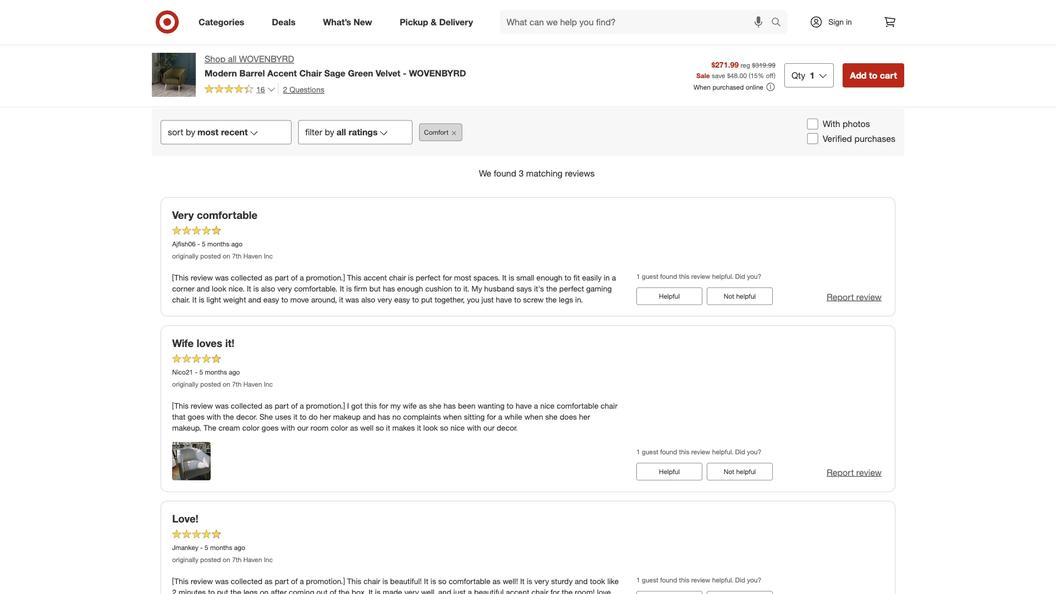 Task type: vqa. For each thing, say whether or not it's contained in the screenshot.
have in the [This review was collected as part of a promotion.] I got this for my wife as she has been wanting to have a nice comfortable chair that goes with the decor. She uses it to do her makeup and has no complaints when sitting for a while when she does her makeup. The cream color goes with our room color as well so it makes it look so nice with our decor.
yes



Task type: locate. For each thing, give the bounding box(es) containing it.
sitting
[[464, 412, 485, 422]]

part inside [this review was collected as part of a promotion.] i got this for my wife as she has been wanting to have a nice comfortable chair that goes with the decor. she uses it to do her makeup and has no complaints when sitting for a while when she does her makeup. the cream color goes with our room color as well so it makes it look so nice with our decor.
[[275, 401, 289, 411]]

16 link
[[205, 83, 276, 96]]

report review button for wife loves it!
[[827, 467, 882, 479]]

0 vertical spatial helpful.
[[713, 272, 734, 281]]

review inside [this review was collected as part of a promotion.] i got this for my wife as she has been wanting to have a nice comfortable chair that goes with the decor. she uses it to do her makeup and has no complaints when sitting for a while when she does her makeup. the cream color goes with our room color as well so it makes it look so nice with our decor.
[[191, 401, 213, 411]]

1 report review button from the top
[[827, 291, 882, 304]]

of inside "[this review was collected as part of a promotion.] this accent chair is perfect for most spaces. it is small enough to fit easily in a corner and look nice. it is also very comfortable. it is firm but has enough cushion to it. my husband says it's the perfect gaming chair. it is light weight and easy to move around, it was also very easy to put together, you just have to screw the legs in."
[[291, 273, 298, 283]]

of up coming
[[291, 577, 298, 586]]

1 helpful. from the top
[[713, 272, 734, 281]]

1 this from the top
[[347, 273, 362, 283]]

1 by from the left
[[186, 127, 195, 138]]

0 horizontal spatial look
[[212, 284, 227, 294]]

inc for very comfortable
[[264, 252, 273, 260]]

perfect up cushion
[[416, 273, 441, 283]]

7th for very comfortable
[[232, 252, 242, 260]]

0 vertical spatial this
[[347, 273, 362, 283]]

found for love!
[[661, 576, 678, 584]]

0 vertical spatial look
[[212, 284, 227, 294]]

color
[[242, 423, 260, 433], [331, 423, 348, 433]]

1 horizontal spatial nice
[[541, 401, 555, 411]]

2 vertical spatial originally
[[172, 556, 199, 564]]

0 horizontal spatial 2
[[172, 588, 177, 594]]

to
[[564, 39, 574, 52], [870, 70, 878, 81], [565, 273, 572, 283], [455, 284, 461, 294], [281, 295, 288, 305], [412, 295, 419, 305], [515, 295, 521, 305], [507, 401, 514, 411], [300, 412, 307, 422], [208, 588, 215, 594]]

this up box.
[[347, 577, 362, 586]]

wovenbyrd right velvet
[[409, 68, 466, 78]]

deals
[[272, 17, 296, 27]]

most left 'recent'
[[198, 127, 219, 138]]

comfortable up beautiful
[[449, 577, 491, 586]]

says
[[517, 284, 532, 294]]

- inside shop all wovenbyrd modern barrel accent chair sage green velvet - wovenbyrd
[[403, 68, 407, 78]]

7th for love!
[[232, 556, 242, 564]]

2 vertical spatial part
[[275, 577, 289, 586]]

0 horizontal spatial just
[[454, 588, 466, 594]]

2 originally from the top
[[172, 380, 199, 388]]

1 horizontal spatial put
[[421, 295, 433, 305]]

3 collected from the top
[[231, 577, 263, 586]]

5 inside ajfish06 - 5 months ago originally posted on 7th haven inc
[[202, 240, 206, 249]]

of for love!
[[291, 577, 298, 586]]

all right shop
[[228, 54, 237, 64]]

she left does
[[546, 412, 558, 422]]

1 vertical spatial goes
[[262, 423, 279, 433]]

1 7th from the top
[[232, 252, 242, 260]]

perfect
[[416, 273, 441, 283], [560, 284, 584, 294]]

promotion.] up the out
[[306, 577, 345, 586]]

originally for love!
[[172, 556, 199, 564]]

most up it. on the top
[[454, 273, 472, 283]]

have down husband
[[496, 295, 512, 305]]

also right nice.
[[261, 284, 275, 294]]

1 horizontal spatial her
[[579, 412, 591, 422]]

wife
[[403, 401, 417, 411]]

with up the
[[207, 412, 221, 422]]

collected for comfortable
[[231, 273, 263, 283]]

for left my
[[379, 401, 388, 411]]

not helpful for wife loves it!
[[724, 468, 756, 476]]

1 not from the top
[[724, 292, 735, 301]]

1 helpful button from the top
[[637, 288, 703, 305]]

in.
[[576, 295, 583, 305]]

0 vertical spatial inc
[[264, 252, 273, 260]]

0 vertical spatial report review
[[827, 292, 882, 303]]

0 vertical spatial also
[[261, 284, 275, 294]]

0 vertical spatial collected
[[231, 273, 263, 283]]

new
[[354, 17, 372, 27]]

1 vertical spatial [this
[[172, 401, 189, 411]]

just inside "[this review was collected as part of a promotion.] this accent chair is perfect for most spaces. it is small enough to fit easily in a corner and look nice. it is also very comfortable. it is firm but has enough cushion to it. my husband says it's the perfect gaming chair. it is light weight and easy to move around, it was also very easy to put together, you just have to screw the legs in."
[[482, 295, 494, 305]]

2 helpful from the top
[[737, 468, 756, 476]]

1 not helpful from the top
[[724, 292, 756, 301]]

posted inside jmankey - 5 months ago originally posted on 7th haven inc
[[200, 556, 221, 564]]

color down the makeup
[[331, 423, 348, 433]]

this inside "[this review was collected as part of a promotion.] this accent chair is perfect for most spaces. it is small enough to fit easily in a corner and look nice. it is also very comfortable. it is firm but has enough cushion to it. my husband says it's the perfect gaming chair. it is light weight and easy to move around, it was also very easy to put together, you just have to screw the legs in."
[[347, 273, 362, 283]]

has right but
[[383, 284, 395, 294]]

promotion.] inside [this review was collected as part of a promotion.] this chair is beautiful! it is so comfortable as well! it is very sturdy and took like 2 minutes to put the legs on after coming out of the box. it is made very well. and just a beautiful accent chair for the room! lov
[[306, 577, 345, 586]]

2 this from the top
[[347, 577, 362, 586]]

2 vertical spatial promotion.]
[[306, 577, 345, 586]]

5 inside jmankey - 5 months ago originally posted on 7th haven inc
[[205, 544, 208, 552]]

0 vertical spatial 1 guest found this review helpful. did you?
[[637, 272, 762, 281]]

0 vertical spatial part
[[275, 273, 289, 283]]

pickup
[[400, 17, 428, 27]]

shop all wovenbyrd modern barrel accent chair sage green velvet - wovenbyrd
[[205, 54, 466, 78]]

0 horizontal spatial goes
[[188, 412, 205, 422]]

[this inside [this review was collected as part of a promotion.] this chair is beautiful! it is so comfortable as well! it is very sturdy and took like 2 minutes to put the legs on after coming out of the box. it is made very well. and just a beautiful accent chair for the room! lov
[[172, 577, 189, 586]]

enough
[[537, 273, 563, 283], [397, 284, 423, 294]]

2 not helpful button from the top
[[707, 463, 773, 481]]

the
[[546, 284, 557, 294], [546, 295, 557, 305], [223, 412, 234, 422], [231, 588, 241, 594], [339, 588, 350, 594], [562, 588, 573, 594]]

haven for love!
[[243, 556, 262, 564]]

2 helpful button from the top
[[637, 463, 703, 481]]

2 inside [this review was collected as part of a promotion.] this chair is beautiful! it is so comfortable as well! it is very sturdy and took like 2 minutes to put the legs on after coming out of the box. it is made very well. and just a beautiful accent chair for the room! lov
[[172, 588, 177, 594]]

for up cushion
[[443, 273, 452, 283]]

collected up nice.
[[231, 273, 263, 283]]

1 vertical spatial perfect
[[560, 284, 584, 294]]

1 horizontal spatial perfect
[[560, 284, 584, 294]]

3 originally from the top
[[172, 556, 199, 564]]

2 vertical spatial collected
[[231, 577, 263, 586]]

0 vertical spatial helpful
[[659, 292, 680, 301]]

1 vertical spatial most
[[454, 273, 472, 283]]

1 vertical spatial just
[[454, 588, 466, 594]]

the
[[204, 423, 217, 433]]

1 promotion.] from the top
[[306, 273, 345, 283]]

this up the firm
[[347, 273, 362, 283]]

2 part from the top
[[275, 401, 289, 411]]

2 by from the left
[[325, 127, 334, 138]]

1 vertical spatial legs
[[244, 588, 258, 594]]

by right the sort
[[186, 127, 195, 138]]

1
[[810, 70, 815, 81], [637, 272, 640, 281], [637, 448, 640, 456], [637, 576, 640, 584]]

0 vertical spatial legs
[[559, 295, 573, 305]]

perfect down fit
[[560, 284, 584, 294]]

to up while
[[507, 401, 514, 411]]

0 vertical spatial 5
[[202, 240, 206, 249]]

2 vertical spatial guest
[[642, 576, 659, 584]]

3 7th from the top
[[232, 556, 242, 564]]

2 vertical spatial inc
[[264, 556, 273, 564]]

review inside [this review was collected as part of a promotion.] this chair is beautiful! it is so comfortable as well! it is very sturdy and took like 2 minutes to put the legs on after coming out of the box. it is made very well. and just a beautiful accent chair for the room! lov
[[191, 577, 213, 586]]

chair
[[389, 273, 406, 283], [601, 401, 618, 411], [364, 577, 381, 586], [532, 588, 549, 594]]

our
[[297, 423, 309, 433], [484, 423, 495, 433]]

on inside [this review was collected as part of a promotion.] this chair is beautiful! it is so comfortable as well! it is very sturdy and took like 2 minutes to put the legs on after coming out of the box. it is made very well. and just a beautiful accent chair for the room! lov
[[260, 588, 269, 594]]

2 haven from the top
[[243, 380, 262, 388]]

pickup & delivery link
[[391, 10, 487, 34]]

- inside ajfish06 - 5 months ago originally posted on 7th haven inc
[[198, 240, 200, 249]]

2 horizontal spatial comfortable
[[557, 401, 599, 411]]

has for very comfortable
[[383, 284, 395, 294]]

1 our from the left
[[297, 423, 309, 433]]

2 inc from the top
[[264, 380, 273, 388]]

our down "sitting"
[[484, 423, 495, 433]]

1 horizontal spatial legs
[[559, 295, 573, 305]]

ago for very comfortable
[[231, 240, 243, 249]]

did for comfortable
[[736, 272, 746, 281]]

a up coming
[[300, 577, 304, 586]]

3 haven from the top
[[243, 556, 262, 564]]

1 horizontal spatial have
[[516, 401, 532, 411]]

months inside jmankey - 5 months ago originally posted on 7th haven inc
[[210, 544, 232, 552]]

1 horizontal spatial when
[[525, 412, 543, 422]]

part inside "[this review was collected as part of a promotion.] this accent chair is perfect for most spaces. it is small enough to fit easily in a corner and look nice. it is also very comfortable. it is firm but has enough cushion to it. my husband says it's the perfect gaming chair. it is light weight and easy to move around, it was also very easy to put together, you just have to screw the legs in."
[[275, 273, 289, 283]]

1 vertical spatial part
[[275, 401, 289, 411]]

she
[[260, 412, 273, 422]]

0 horizontal spatial enough
[[397, 284, 423, 294]]

haven
[[243, 252, 262, 260], [243, 380, 262, 388], [243, 556, 262, 564]]

originally
[[172, 252, 199, 260], [172, 380, 199, 388], [172, 556, 199, 564]]

[this up that
[[172, 401, 189, 411]]

2 vertical spatial ago
[[234, 544, 245, 552]]

most inside "[this review was collected as part of a promotion.] this accent chair is perfect for most spaces. it is small enough to fit easily in a corner and look nice. it is also very comfortable. it is firm but has enough cushion to it. my husband says it's the perfect gaming chair. it is light weight and easy to move around, it was also very easy to put together, you just have to screw the legs in."
[[454, 273, 472, 283]]

for down sturdy
[[551, 588, 560, 594]]

to right the "minutes"
[[208, 588, 215, 594]]

inc inside jmankey - 5 months ago originally posted on 7th haven inc
[[264, 556, 273, 564]]

on inside jmankey - 5 months ago originally posted on 7th haven inc
[[223, 556, 230, 564]]

collected inside "[this review was collected as part of a promotion.] this accent chair is perfect for most spaces. it is small enough to fit easily in a corner and look nice. it is also very comfortable. it is firm but has enough cushion to it. my husband says it's the perfect gaming chair. it is light weight and easy to move around, it was also very easy to put together, you just have to screw the legs in."
[[231, 273, 263, 283]]

this for very comfortable
[[347, 273, 362, 283]]

not helpful for very comfortable
[[724, 292, 756, 301]]

this for love!
[[347, 577, 362, 586]]

0 vertical spatial [this
[[172, 273, 189, 283]]

1 vertical spatial report
[[827, 467, 854, 478]]

1 her from the left
[[320, 412, 331, 422]]

1 inc from the top
[[264, 252, 273, 260]]

2 not from the top
[[724, 468, 735, 476]]

my
[[472, 284, 482, 294]]

haven inside nico21 - 5 months ago originally posted on 7th haven inc
[[243, 380, 262, 388]]

off
[[766, 71, 774, 79]]

0 vertical spatial just
[[482, 295, 494, 305]]

jmankey
[[172, 544, 199, 552]]

0 horizontal spatial also
[[261, 284, 275, 294]]

look inside [this review was collected as part of a promotion.] i got this for my wife as she has been wanting to have a nice comfortable chair that goes with the decor. she uses it to do her makeup and has no complaints when sitting for a while when she does her makeup. the cream color goes with our room color as well so it makes it look so nice with our decor.
[[424, 423, 438, 433]]

to left move at left
[[281, 295, 288, 305]]

1 part from the top
[[275, 273, 289, 283]]

wife
[[172, 337, 194, 350]]

the down jmankey - 5 months ago originally posted on 7th haven inc in the bottom of the page
[[231, 588, 241, 594]]

1 horizontal spatial look
[[424, 423, 438, 433]]

promotion.] up do
[[306, 401, 345, 411]]

helpful.
[[713, 272, 734, 281], [713, 448, 734, 456], [713, 576, 734, 584]]

1 horizontal spatial with
[[281, 423, 295, 433]]

was inside [this review was collected as part of a promotion.] i got this for my wife as she has been wanting to have a nice comfortable chair that goes with the decor. she uses it to do her makeup and has no complaints when sitting for a while when she does her makeup. the cream color goes with our room color as well so it makes it look so nice with our decor.
[[215, 401, 229, 411]]

0 vertical spatial haven
[[243, 252, 262, 260]]

have up while
[[516, 401, 532, 411]]

2 vertical spatial comfortable
[[449, 577, 491, 586]]

[this up corner
[[172, 273, 189, 283]]

2
[[283, 84, 287, 94], [172, 588, 177, 594]]

0 horizontal spatial with
[[207, 412, 221, 422]]

0 vertical spatial helpful
[[737, 292, 756, 301]]

a right wanting on the left bottom of page
[[534, 401, 538, 411]]

months inside ajfish06 - 5 months ago originally posted on 7th haven inc
[[208, 240, 230, 249]]

not helpful button
[[707, 288, 773, 305], [707, 463, 773, 481]]

photos
[[843, 119, 871, 130]]

makes
[[393, 423, 415, 433]]

3 [this from the top
[[172, 577, 189, 586]]

0 vertical spatial have
[[496, 295, 512, 305]]

helpful button for wife loves it!
[[637, 463, 703, 481]]

legs left after
[[244, 588, 258, 594]]

1 [this from the top
[[172, 273, 189, 283]]

filter
[[305, 127, 323, 138]]

so
[[376, 423, 384, 433], [440, 423, 449, 433], [439, 577, 447, 586]]

inc
[[264, 252, 273, 260], [264, 380, 273, 388], [264, 556, 273, 564]]

2 questions link
[[278, 83, 325, 96]]

2 vertical spatial 5
[[205, 544, 208, 552]]

2 left the "minutes"
[[172, 588, 177, 594]]

was
[[215, 273, 229, 283], [346, 295, 359, 305], [215, 401, 229, 411], [215, 577, 229, 586]]

0 horizontal spatial legs
[[244, 588, 258, 594]]

months right the jmankey
[[210, 544, 232, 552]]

posted inside ajfish06 - 5 months ago originally posted on 7th haven inc
[[200, 252, 221, 260]]

- right nico21
[[195, 369, 198, 377]]

well
[[360, 423, 374, 433]]

2 down accent
[[283, 84, 287, 94]]

1 horizontal spatial in
[[846, 17, 852, 27]]

1 vertical spatial posted
[[200, 380, 221, 388]]

enough up it's
[[537, 273, 563, 283]]

as up beautiful
[[493, 577, 501, 586]]

with photos
[[823, 119, 871, 130]]

she
[[429, 401, 442, 411], [546, 412, 558, 422]]

2 you? from the top
[[747, 448, 762, 456]]

1 guest from the top
[[642, 272, 659, 281]]

a
[[300, 273, 304, 283], [612, 273, 616, 283], [300, 401, 304, 411], [534, 401, 538, 411], [499, 412, 503, 422], [300, 577, 304, 586], [468, 588, 472, 594]]

of inside [this review was collected as part of a promotion.] i got this for my wife as she has been wanting to have a nice comfortable chair that goes with the decor. she uses it to do her makeup and has no complaints when sitting for a while when she does her makeup. the cream color goes with our room color as well so it makes it look so nice with our decor.
[[291, 401, 298, 411]]

guest for comfortable
[[642, 272, 659, 281]]

originally inside jmankey - 5 months ago originally posted on 7th haven inc
[[172, 556, 199, 564]]

2 vertical spatial months
[[210, 544, 232, 552]]

2 report review button from the top
[[827, 467, 882, 479]]

comfortable inside [this review was collected as part of a promotion.] i got this for my wife as she has been wanting to have a nice comfortable chair that goes with the decor. she uses it to do her makeup and has no complaints when sitting for a while when she does her makeup. the cream color goes with our room color as well so it makes it look so nice with our decor.
[[557, 401, 599, 411]]

in right sign
[[846, 17, 852, 27]]

comfortable up ajfish06 - 5 months ago originally posted on 7th haven inc
[[197, 209, 258, 222]]

7th inside nico21 - 5 months ago originally posted on 7th haven inc
[[232, 380, 242, 388]]

2 promotion.] from the top
[[306, 401, 345, 411]]

- inside nico21 - 5 months ago originally posted on 7th haven inc
[[195, 369, 198, 377]]

not helpful button for very comfortable
[[707, 288, 773, 305]]

minutes
[[179, 588, 206, 594]]

0 vertical spatial months
[[208, 240, 230, 249]]

$319.99
[[753, 61, 776, 69]]

all left 'ratings'
[[337, 127, 346, 138]]

2 vertical spatial 7th
[[232, 556, 242, 564]]

comfortable up does
[[557, 401, 599, 411]]

collected down jmankey - 5 months ago originally posted on 7th haven inc in the bottom of the page
[[231, 577, 263, 586]]

save
[[712, 71, 726, 79]]

her right does
[[579, 412, 591, 422]]

accent up but
[[364, 273, 387, 283]]

on for ajfish06
[[223, 252, 230, 260]]

promotion.] inside [this review was collected as part of a promotion.] i got this for my wife as she has been wanting to have a nice comfortable chair that goes with the decor. she uses it to do her makeup and has no complaints when sitting for a while when she does her makeup. the cream color goes with our room color as well so it makes it look so nice with our decor.
[[306, 401, 345, 411]]

1 vertical spatial helpful
[[737, 468, 756, 476]]

is
[[408, 273, 414, 283], [509, 273, 515, 283], [253, 284, 259, 294], [346, 284, 352, 294], [199, 295, 205, 305], [383, 577, 388, 586], [431, 577, 436, 586], [527, 577, 533, 586], [375, 588, 381, 594]]

with down the uses
[[281, 423, 295, 433]]

1 1 guest found this review helpful. did you? from the top
[[637, 272, 762, 281]]

for inside [this review was collected as part of a promotion.] this chair is beautiful! it is so comfortable as well! it is very sturdy and took like 2 minutes to put the legs on after coming out of the box. it is made very well. and just a beautiful accent chair for the room! lov
[[551, 588, 560, 594]]

decor. left she
[[236, 412, 257, 422]]

2 not helpful from the top
[[724, 468, 756, 476]]

and up room!
[[575, 577, 588, 586]]

2 did from the top
[[736, 448, 746, 456]]

1 originally from the top
[[172, 252, 199, 260]]

comfort button
[[411, 64, 465, 88], [419, 124, 463, 142]]

3 promotion.] from the top
[[306, 577, 345, 586]]

it!
[[225, 337, 235, 350]]

0 horizontal spatial her
[[320, 412, 331, 422]]

[this inside [this review was collected as part of a promotion.] i got this for my wife as she has been wanting to have a nice comfortable chair that goes with the decor. she uses it to do her makeup and has no complaints when sitting for a while when she does her makeup. the cream color goes with our room color as well so it makes it look so nice with our decor.
[[172, 401, 189, 411]]

was for love!
[[215, 577, 229, 586]]

3 helpful. from the top
[[713, 576, 734, 584]]

collected inside [this review was collected as part of a promotion.] this chair is beautiful! it is so comfortable as well! it is very sturdy and took like 2 minutes to put the legs on after coming out of the box. it is made very well. and just a beautiful accent chair for the room! lov
[[231, 577, 263, 586]]

[this inside "[this review was collected as part of a promotion.] this accent chair is perfect for most spaces. it is small enough to fit easily in a corner and look nice. it is also very comfortable. it is firm but has enough cushion to it. my husband says it's the perfect gaming chair. it is light weight and easy to move around, it was also very easy to put together, you just have to screw the legs in."
[[172, 273, 189, 283]]

found for wife loves it!
[[661, 448, 678, 456]]

originally for very comfortable
[[172, 252, 199, 260]]

ago inside nico21 - 5 months ago originally posted on 7th haven inc
[[229, 369, 240, 377]]

1 you? from the top
[[747, 272, 762, 281]]

helpful for wife loves it!
[[659, 468, 680, 476]]

very up move at left
[[277, 284, 292, 294]]

0 vertical spatial not
[[724, 292, 735, 301]]

2 7th from the top
[[232, 380, 242, 388]]

originally down the jmankey
[[172, 556, 199, 564]]

2 guest from the top
[[642, 448, 659, 456]]

0 horizontal spatial most
[[198, 127, 219, 138]]

0 horizontal spatial perfect
[[416, 273, 441, 283]]

months down loves on the bottom
[[205, 369, 227, 377]]

5 right nico21
[[199, 369, 203, 377]]

0 horizontal spatial nice
[[451, 423, 465, 433]]

enough left cushion
[[397, 284, 423, 294]]

what's new link
[[314, 10, 386, 34]]

1 helpful from the top
[[737, 292, 756, 301]]

posted
[[200, 252, 221, 260], [200, 380, 221, 388], [200, 556, 221, 564]]

1 report review from the top
[[827, 292, 882, 303]]

[this for very
[[172, 273, 189, 283]]

just left beautiful
[[454, 588, 466, 594]]

1 haven from the top
[[243, 252, 262, 260]]

2 1 guest found this review helpful. did you? from the top
[[637, 448, 762, 456]]

months inside nico21 - 5 months ago originally posted on 7th haven inc
[[205, 369, 227, 377]]

has inside "[this review was collected as part of a promotion.] this accent chair is perfect for most spaces. it is small enough to fit easily in a corner and look nice. it is also very comfortable. it is firm but has enough cushion to it. my husband says it's the perfect gaming chair. it is light weight and easy to move around, it was also very easy to put together, you just have to screw the legs in."
[[383, 284, 395, 294]]

3 part from the top
[[275, 577, 289, 586]]

2 helpful from the top
[[659, 468, 680, 476]]

haven inside jmankey - 5 months ago originally posted on 7th haven inc
[[243, 556, 262, 564]]

2 helpful. from the top
[[713, 448, 734, 456]]

complaints
[[403, 412, 441, 422]]

in inside "[this review was collected as part of a promotion.] this accent chair is perfect for most spaces. it is small enough to fit easily in a corner and look nice. it is also very comfortable. it is firm but has enough cushion to it. my husband says it's the perfect gaming chair. it is light weight and easy to move around, it was also very easy to put together, you just have to screw the legs in."
[[604, 273, 610, 283]]

1 posted from the top
[[200, 252, 221, 260]]

ago inside ajfish06 - 5 months ago originally posted on 7th haven inc
[[231, 240, 243, 249]]

2 [this from the top
[[172, 401, 189, 411]]

chair inside [this review was collected as part of a promotion.] i got this for my wife as she has been wanting to have a nice comfortable chair that goes with the decor. she uses it to do her makeup and has no complaints when sitting for a while when she does her makeup. the cream color goes with our room color as well so it makes it look so nice with our decor.
[[601, 401, 618, 411]]

to inside button
[[870, 70, 878, 81]]

comfortable.
[[294, 284, 338, 294]]

report review
[[827, 292, 882, 303], [827, 467, 882, 478]]

1 horizontal spatial all
[[337, 127, 346, 138]]

0 horizontal spatial easy
[[263, 295, 279, 305]]

months
[[208, 240, 230, 249], [205, 369, 227, 377], [210, 544, 232, 552]]

0 vertical spatial put
[[421, 295, 433, 305]]

originally down nico21
[[172, 380, 199, 388]]

was down jmankey - 5 months ago originally posted on 7th haven inc in the bottom of the page
[[215, 577, 229, 586]]

originally inside nico21 - 5 months ago originally posted on 7th haven inc
[[172, 380, 199, 388]]

2 collected from the top
[[231, 401, 263, 411]]

has left been on the left of page
[[444, 401, 456, 411]]

nice
[[541, 401, 555, 411], [451, 423, 465, 433]]

3 did from the top
[[736, 576, 746, 584]]

all
[[228, 54, 237, 64], [337, 127, 346, 138]]

ago right the jmankey
[[234, 544, 245, 552]]

1 collected from the top
[[231, 273, 263, 283]]

a left the i
[[300, 401, 304, 411]]

1 horizontal spatial also
[[361, 295, 376, 305]]

0 vertical spatial accent
[[364, 273, 387, 283]]

1 helpful from the top
[[659, 292, 680, 301]]

1 vertical spatial this
[[347, 577, 362, 586]]

corner
[[172, 284, 195, 294]]

her right do
[[320, 412, 331, 422]]

2 her from the left
[[579, 412, 591, 422]]

also
[[261, 284, 275, 294], [361, 295, 376, 305]]

color down she
[[242, 423, 260, 433]]

1 vertical spatial have
[[516, 401, 532, 411]]

sort by most recent
[[168, 127, 248, 138]]

helpful button for very comfortable
[[637, 288, 703, 305]]

2 report from the top
[[827, 467, 854, 478]]

months for very comfortable
[[208, 240, 230, 249]]

when right while
[[525, 412, 543, 422]]

comfortable
[[197, 209, 258, 222], [557, 401, 599, 411], [449, 577, 491, 586]]

collected inside [this review was collected as part of a promotion.] i got this for my wife as she has been wanting to have a nice comfortable chair that goes with the decor. she uses it to do her makeup and has no complaints when sitting for a while when she does her makeup. the cream color goes with our room color as well so it makes it look so nice with our decor.
[[231, 401, 263, 411]]

to inside [this review was collected as part of a promotion.] this chair is beautiful! it is so comfortable as well! it is very sturdy and took like 2 minutes to put the legs on after coming out of the box. it is made very well. and just a beautiful accent chair for the room! lov
[[208, 588, 215, 594]]

originally inside ajfish06 - 5 months ago originally posted on 7th haven inc
[[172, 252, 199, 260]]

it right chair.
[[192, 295, 197, 305]]

1 vertical spatial comfort button
[[419, 124, 463, 142]]

verified purchases
[[823, 134, 896, 144]]

1 vertical spatial haven
[[243, 380, 262, 388]]

0 horizontal spatial accent
[[364, 273, 387, 283]]

by right filter
[[325, 127, 334, 138]]

just right 'you'
[[482, 295, 494, 305]]

goes
[[188, 412, 205, 422], [262, 423, 279, 433]]

did for loves
[[736, 448, 746, 456]]

put
[[421, 295, 433, 305], [217, 588, 228, 594]]

put down cushion
[[421, 295, 433, 305]]

Verified purchases checkbox
[[808, 134, 819, 145]]

of
[[291, 273, 298, 283], [291, 401, 298, 411], [291, 577, 298, 586], [330, 588, 337, 594]]

not for wife loves it!
[[724, 468, 735, 476]]

1 vertical spatial wovenbyrd
[[409, 68, 466, 78]]

inc inside ajfish06 - 5 months ago originally posted on 7th haven inc
[[264, 252, 273, 260]]

0 vertical spatial she
[[429, 401, 442, 411]]

0 vertical spatial enough
[[537, 273, 563, 283]]

ago down it!
[[229, 369, 240, 377]]

1 horizontal spatial she
[[546, 412, 558, 422]]

was inside [this review was collected as part of a promotion.] this chair is beautiful! it is so comfortable as well! it is very sturdy and took like 2 minutes to put the legs on after coming out of the box. it is made very well. and just a beautiful accent chair for the room! lov
[[215, 577, 229, 586]]

i
[[347, 401, 349, 411]]

box.
[[352, 588, 367, 594]]

accent
[[364, 273, 387, 283], [506, 588, 530, 594]]

image of modern barrel accent chair sage green velvet - wovenbyrd image
[[152, 53, 196, 97]]

1 vertical spatial accent
[[506, 588, 530, 594]]

with down "sitting"
[[467, 423, 481, 433]]

7th inside ajfish06 - 5 months ago originally posted on 7th haven inc
[[232, 252, 242, 260]]

when down been on the left of page
[[443, 412, 462, 422]]

goes down she
[[262, 423, 279, 433]]

promotion.] inside "[this review was collected as part of a promotion.] this accent chair is perfect for most spaces. it is small enough to fit easily in a corner and look nice. it is also very comfortable. it is firm but has enough cushion to it. my husband says it's the perfect gaming chair. it is light weight and easy to move around, it was also very easy to put together, you just have to screw the legs in."
[[306, 273, 345, 283]]

and up well
[[363, 412, 376, 422]]

- inside jmankey - 5 months ago originally posted on 7th haven inc
[[200, 544, 203, 552]]

[this for wife
[[172, 401, 189, 411]]

on for jmankey
[[223, 556, 230, 564]]

ago inside jmankey - 5 months ago originally posted on 7th haven inc
[[234, 544, 245, 552]]

on inside nico21 - 5 months ago originally posted on 7th haven inc
[[223, 380, 230, 388]]

pickup & delivery
[[400, 17, 473, 27]]

5 for love!
[[205, 544, 208, 552]]

accent
[[268, 68, 297, 78]]

collected up she
[[231, 401, 263, 411]]

2 posted from the top
[[200, 380, 221, 388]]

very
[[277, 284, 292, 294], [378, 295, 392, 305], [535, 577, 549, 586], [405, 588, 419, 594]]

0 horizontal spatial decor.
[[236, 412, 257, 422]]

of for very comfortable
[[291, 273, 298, 283]]

2 our from the left
[[484, 423, 495, 433]]

when
[[443, 412, 462, 422], [525, 412, 543, 422]]

on
[[223, 252, 230, 260], [223, 380, 230, 388], [223, 556, 230, 564], [260, 588, 269, 594]]

0 horizontal spatial by
[[186, 127, 195, 138]]

3 inc from the top
[[264, 556, 273, 564]]

this inside [this review was collected as part of a promotion.] this chair is beautiful! it is so comfortable as well! it is very sturdy and took like 2 minutes to put the legs on after coming out of the box. it is made very well. and just a beautiful accent chair for the room! lov
[[347, 577, 362, 586]]

2 vertical spatial helpful.
[[713, 576, 734, 584]]

and up "light"
[[197, 284, 210, 294]]

1 vertical spatial helpful button
[[637, 463, 703, 481]]

7th inside jmankey - 5 months ago originally posted on 7th haven inc
[[232, 556, 242, 564]]

0 vertical spatial has
[[383, 284, 395, 294]]

beautiful!
[[390, 577, 422, 586]]

part
[[275, 273, 289, 283], [275, 401, 289, 411], [275, 577, 289, 586]]

0 horizontal spatial in
[[604, 273, 610, 283]]

took
[[590, 577, 606, 586]]

3 posted from the top
[[200, 556, 221, 564]]

cart
[[880, 70, 898, 81]]

2 vertical spatial did
[[736, 576, 746, 584]]

does
[[560, 412, 577, 422]]

as down ajfish06 - 5 months ago originally posted on 7th haven inc
[[265, 273, 273, 283]]

1 vertical spatial guest
[[642, 448, 659, 456]]

2 color from the left
[[331, 423, 348, 433]]

room
[[311, 423, 329, 433]]

3 guest from the top
[[642, 576, 659, 584]]

0 vertical spatial perfect
[[416, 273, 441, 283]]

1 horizontal spatial comfortable
[[449, 577, 491, 586]]

for inside "[this review was collected as part of a promotion.] this accent chair is perfect for most spaces. it is small enough to fit easily in a corner and look nice. it is also very comfortable. it is firm but has enough cushion to it. my husband says it's the perfect gaming chair. it is light weight and easy to move around, it was also very easy to put together, you just have to screw the legs in."
[[443, 273, 452, 283]]

haven inside ajfish06 - 5 months ago originally posted on 7th haven inc
[[243, 252, 262, 260]]

0 vertical spatial posted
[[200, 252, 221, 260]]

2 report review from the top
[[827, 467, 882, 478]]

1 horizontal spatial most
[[454, 273, 472, 283]]

5 right the jmankey
[[205, 544, 208, 552]]

has left no
[[378, 412, 390, 422]]

collected for loves
[[231, 401, 263, 411]]

on inside ajfish06 - 5 months ago originally posted on 7th haven inc
[[223, 252, 230, 260]]

ago for love!
[[234, 544, 245, 552]]

decor. down while
[[497, 423, 518, 433]]

to right add
[[870, 70, 878, 81]]

5 right ajfish06
[[202, 240, 206, 249]]

matching
[[526, 168, 563, 179]]

0 horizontal spatial when
[[443, 412, 462, 422]]

1 vertical spatial not helpful button
[[707, 463, 773, 481]]

reviews
[[565, 168, 595, 179]]

very down 'beautiful!'
[[405, 588, 419, 594]]

this for very comfortable
[[679, 272, 690, 281]]

0 vertical spatial not helpful
[[724, 292, 756, 301]]

1 did from the top
[[736, 272, 746, 281]]

guest review image 1 of 1, zoom in image
[[172, 442, 211, 481]]

1 for love!
[[637, 576, 640, 584]]

- right velvet
[[403, 68, 407, 78]]

1 not helpful button from the top
[[707, 288, 773, 305]]

have inside [this review was collected as part of a promotion.] i got this for my wife as she has been wanting to have a nice comfortable chair that goes with the decor. she uses it to do her makeup and has no complaints when sitting for a while when she does her makeup. the cream color goes with our room color as well so it makes it look so nice with our decor.
[[516, 401, 532, 411]]

1 vertical spatial originally
[[172, 380, 199, 388]]

easy left move at left
[[263, 295, 279, 305]]

1 report from the top
[[827, 292, 854, 303]]



Task type: describe. For each thing, give the bounding box(es) containing it.
has for wife loves it!
[[378, 412, 390, 422]]

on for nico21
[[223, 380, 230, 388]]

not helpful button for wife loves it!
[[707, 463, 773, 481]]

reviews related to
[[482, 39, 574, 52]]

ratings
[[349, 127, 378, 138]]

inc inside nico21 - 5 months ago originally posted on 7th haven inc
[[264, 380, 273, 388]]

chair.
[[172, 295, 190, 305]]

no
[[393, 412, 401, 422]]

0 horizontal spatial she
[[429, 401, 442, 411]]

so down complaints
[[440, 423, 449, 433]]

1 vertical spatial also
[[361, 295, 376, 305]]

1 horizontal spatial wovenbyrd
[[409, 68, 466, 78]]

report review button for very comfortable
[[827, 291, 882, 304]]

while
[[505, 412, 523, 422]]

this inside [this review was collected as part of a promotion.] i got this for my wife as she has been wanting to have a nice comfortable chair that goes with the decor. she uses it to do her makeup and has no complaints when sitting for a while when she does her makeup. the cream color goes with our room color as well so it makes it look so nice with our decor.
[[365, 401, 377, 411]]

barrel
[[240, 68, 265, 78]]

just inside [this review was collected as part of a promotion.] this chair is beautiful! it is so comfortable as well! it is very sturdy and took like 2 minutes to put the legs on after coming out of the box. it is made very well. and just a beautiful accent chair for the room! lov
[[454, 588, 466, 594]]

search
[[767, 18, 793, 28]]

months for love!
[[210, 544, 232, 552]]

as up she
[[265, 401, 273, 411]]

the down sturdy
[[562, 588, 573, 594]]

5 inside nico21 - 5 months ago originally posted on 7th haven inc
[[199, 369, 203, 377]]

report for wife loves it!
[[827, 467, 854, 478]]

5 for very comfortable
[[202, 240, 206, 249]]

we found 3 matching reviews
[[479, 168, 595, 179]]

chair inside "[this review was collected as part of a promotion.] this accent chair is perfect for most spaces. it is small enough to fit easily in a corner and look nice. it is also very comfortable. it is firm but has enough cushion to it. my husband says it's the perfect gaming chair. it is light weight and easy to move around, it was also very easy to put together, you just have to screw the legs in."
[[389, 273, 406, 283]]

it down complaints
[[417, 423, 421, 433]]

made
[[383, 588, 402, 594]]

to down says
[[515, 295, 521, 305]]

you? for comfortable
[[747, 272, 762, 281]]

by for filter by
[[325, 127, 334, 138]]

to left it. on the top
[[455, 284, 461, 294]]

found for very comfortable
[[661, 272, 678, 281]]

- for nico21 - 5 months ago originally posted on 7th haven inc
[[195, 369, 198, 377]]

helpful for very comfortable
[[659, 292, 680, 301]]

as left well
[[350, 423, 358, 433]]

posted for very comfortable
[[200, 252, 221, 260]]

got
[[351, 401, 363, 411]]

screw
[[523, 295, 544, 305]]

makeup
[[333, 412, 361, 422]]

been
[[458, 401, 476, 411]]

we
[[479, 168, 492, 179]]

part for comfortable
[[275, 273, 289, 283]]

to left fit
[[565, 273, 572, 283]]

helpful. for loves
[[713, 448, 734, 456]]

was for very comfortable
[[215, 273, 229, 283]]

it left makes on the bottom left of the page
[[386, 423, 390, 433]]

for down wanting on the left bottom of page
[[487, 412, 496, 422]]

&
[[431, 17, 437, 27]]

wife loves it!
[[172, 337, 235, 350]]

posted for love!
[[200, 556, 221, 564]]

qty
[[792, 70, 806, 81]]

beautiful
[[474, 588, 504, 594]]

recent
[[221, 127, 248, 138]]

very left sturdy
[[535, 577, 549, 586]]

look inside "[this review was collected as part of a promotion.] this accent chair is perfect for most spaces. it is small enough to fit easily in a corner and look nice. it is also very comfortable. it is firm but has enough cushion to it. my husband says it's the perfect gaming chair. it is light weight and easy to move around, it was also very easy to put together, you just have to screw the legs in."
[[212, 284, 227, 294]]

1 horizontal spatial decor.
[[497, 423, 518, 433]]

very comfortable
[[172, 209, 258, 222]]

1 guest found this review helpful. did you? for loves
[[637, 448, 762, 456]]

weight
[[223, 295, 246, 305]]

1 horizontal spatial goes
[[262, 423, 279, 433]]

categories link
[[189, 10, 258, 34]]

it left the firm
[[340, 284, 344, 294]]

promotion.] for loves
[[306, 401, 345, 411]]

well.
[[421, 588, 436, 594]]

3
[[519, 168, 524, 179]]

guest for loves
[[642, 448, 659, 456]]

helpful for wife loves it!
[[737, 468, 756, 476]]

1 when from the left
[[443, 412, 462, 422]]

loves
[[197, 337, 222, 350]]

1 horizontal spatial enough
[[537, 273, 563, 283]]

velvet
[[376, 68, 401, 78]]

accent inside [this review was collected as part of a promotion.] this chair is beautiful! it is so comfortable as well! it is very sturdy and took like 2 minutes to put the legs on after coming out of the box. it is made very well. and just a beautiful accent chair for the room! lov
[[506, 588, 530, 594]]

nice.
[[229, 284, 245, 294]]

as up complaints
[[419, 401, 427, 411]]

the right the "screw"
[[546, 295, 557, 305]]

0 vertical spatial decor.
[[236, 412, 257, 422]]

green
[[348, 68, 373, 78]]

by for sort by
[[186, 127, 195, 138]]

was for wife loves it!
[[215, 401, 229, 411]]

comfortable inside [this review was collected as part of a promotion.] this chair is beautiful! it is so comfortable as well! it is very sturdy and took like 2 minutes to put the legs on after coming out of the box. it is made very well. and just a beautiful accent chair for the room! lov
[[449, 577, 491, 586]]

1 vertical spatial comfort
[[424, 129, 449, 137]]

%
[[758, 71, 765, 79]]

the inside [this review was collected as part of a promotion.] i got this for my wife as she has been wanting to have a nice comfortable chair that goes with the decor. she uses it to do her makeup and has no complaints when sitting for a while when she does her makeup. the cream color goes with our room color as well so it makes it look so nice with our decor.
[[223, 412, 234, 422]]

[this review was collected as part of a promotion.] this chair is beautiful! it is so comfortable as well! it is very sturdy and took like 2 minutes to put the legs on after coming out of the box. it is made very well. and just a beautiful accent chair for the room! lov
[[172, 577, 619, 594]]

2 questions
[[283, 84, 325, 94]]

report for very comfortable
[[827, 292, 854, 303]]

chair
[[299, 68, 322, 78]]

was down the firm
[[346, 295, 359, 305]]

posted inside nico21 - 5 months ago originally posted on 7th haven inc
[[200, 380, 221, 388]]

this for love!
[[679, 576, 690, 584]]

verified
[[823, 134, 853, 144]]

nico21 - 5 months ago originally posted on 7th haven inc
[[172, 369, 273, 388]]

it right well!
[[520, 577, 525, 586]]

all inside shop all wovenbyrd modern barrel accent chair sage green velvet - wovenbyrd
[[228, 54, 237, 64]]

it right nice.
[[247, 284, 251, 294]]

qty 1
[[792, 70, 815, 81]]

put inside [this review was collected as part of a promotion.] this chair is beautiful! it is so comfortable as well! it is very sturdy and took like 2 minutes to put the legs on after coming out of the box. it is made very well. and just a beautiful accent chair for the room! lov
[[217, 588, 228, 594]]

legs inside "[this review was collected as part of a promotion.] this accent chair is perfect for most spaces. it is small enough to fit easily in a corner and look nice. it is also very comfortable. it is firm but has enough cushion to it. my husband says it's the perfect gaming chair. it is light weight and easy to move around, it was also very easy to put together, you just have to screw the legs in."
[[559, 295, 573, 305]]

0 vertical spatial in
[[846, 17, 852, 27]]

With photos checkbox
[[808, 119, 819, 130]]

that
[[172, 412, 186, 422]]

add to cart
[[850, 70, 898, 81]]

accent inside "[this review was collected as part of a promotion.] this accent chair is perfect for most spaces. it is small enough to fit easily in a corner and look nice. it is also very comfortable. it is firm but has enough cushion to it. my husband says it's the perfect gaming chair. it is light weight and easy to move around, it was also very easy to put together, you just have to screw the legs in."
[[364, 273, 387, 283]]

0 vertical spatial comfort button
[[411, 64, 465, 88]]

2 when from the left
[[525, 412, 543, 422]]

light
[[207, 295, 221, 305]]

put inside "[this review was collected as part of a promotion.] this accent chair is perfect for most spaces. it is small enough to fit easily in a corner and look nice. it is also very comfortable. it is firm but has enough cushion to it. my husband says it's the perfect gaming chair. it is light weight and easy to move around, it was also very easy to put together, you just have to screw the legs in."
[[421, 295, 433, 305]]

0 vertical spatial 2
[[283, 84, 287, 94]]

0 vertical spatial wovenbyrd
[[239, 54, 294, 64]]

so right well
[[376, 423, 384, 433]]

like
[[608, 577, 619, 586]]

cushion
[[426, 284, 453, 294]]

report review for wife loves it!
[[827, 467, 882, 478]]

1 vertical spatial all
[[337, 127, 346, 138]]

to right related
[[564, 39, 574, 52]]

- for ajfish06 - 5 months ago originally posted on 7th haven inc
[[198, 240, 200, 249]]

16
[[256, 84, 265, 94]]

0 vertical spatial nice
[[541, 401, 555, 411]]

search button
[[767, 10, 793, 36]]

as up after
[[265, 577, 273, 586]]

1 vertical spatial she
[[546, 412, 558, 422]]

spaces.
[[474, 273, 500, 283]]

3 1 guest found this review helpful. did you? from the top
[[637, 576, 762, 584]]

uses
[[275, 412, 291, 422]]

it inside "[this review was collected as part of a promotion.] this accent chair is perfect for most spaces. it is small enough to fit easily in a corner and look nice. it is also very comfortable. it is firm but has enough cushion to it. my husband says it's the perfect gaming chair. it is light weight and easy to move around, it was also very easy to put together, you just have to screw the legs in."
[[339, 295, 343, 305]]

a right easily
[[612, 273, 616, 283]]

to left the together,
[[412, 295, 419, 305]]

do
[[309, 412, 318, 422]]

part for loves
[[275, 401, 289, 411]]

1 for wife loves it!
[[637, 448, 640, 456]]

it right box.
[[369, 588, 373, 594]]

helpful for very comfortable
[[737, 292, 756, 301]]

3 you? from the top
[[747, 576, 762, 584]]

[this review was collected as part of a promotion.] i got this for my wife as she has been wanting to have a nice comfortable chair that goes with the decor. she uses it to do her makeup and has no complaints when sitting for a while when she does her makeup. the cream color goes with our room color as well so it makes it look so nice with our decor.
[[172, 401, 618, 433]]

of right the out
[[330, 588, 337, 594]]

coming
[[289, 588, 314, 594]]

when purchased online
[[694, 83, 764, 91]]

filter by all ratings
[[305, 127, 378, 138]]

it up well.
[[424, 577, 429, 586]]

legs inside [this review was collected as part of a promotion.] this chair is beautiful! it is so comfortable as well! it is very sturdy and took like 2 minutes to put the legs on after coming out of the box. it is made very well. and just a beautiful accent chair for the room! lov
[[244, 588, 258, 594]]

not for very comfortable
[[724, 292, 735, 301]]

with
[[823, 119, 841, 130]]

firm
[[354, 284, 367, 294]]

related
[[527, 39, 561, 52]]

2 easy from the left
[[394, 295, 410, 305]]

as inside "[this review was collected as part of a promotion.] this accent chair is perfect for most spaces. it is small enough to fit easily in a corner and look nice. it is also very comfortable. it is firm but has enough cushion to it. my husband says it's the perfect gaming chair. it is light weight and easy to move around, it was also very easy to put together, you just have to screw the legs in."
[[265, 273, 273, 283]]

it.
[[464, 284, 470, 294]]

reviews
[[482, 39, 524, 52]]

a left while
[[499, 412, 503, 422]]

together,
[[435, 295, 465, 305]]

after
[[271, 588, 287, 594]]

add to cart button
[[843, 63, 905, 87]]

1 color from the left
[[242, 423, 260, 433]]

)
[[774, 71, 776, 79]]

makeup.
[[172, 423, 201, 433]]

cream
[[219, 423, 240, 433]]

the left box.
[[339, 588, 350, 594]]

to left do
[[300, 412, 307, 422]]

of for wife loves it!
[[291, 401, 298, 411]]

sage
[[324, 68, 346, 78]]

very down but
[[378, 295, 392, 305]]

1 for very comfortable
[[637, 272, 640, 281]]

(
[[749, 71, 751, 79]]

well!
[[503, 577, 518, 586]]

sign in
[[829, 17, 852, 27]]

2 horizontal spatial with
[[467, 423, 481, 433]]

[this review was collected as part of a promotion.] this accent chair is perfect for most spaces. it is small enough to fit easily in a corner and look nice. it is also very comfortable. it is firm but has enough cushion to it. my husband says it's the perfect gaming chair. it is light weight and easy to move around, it was also very easy to put together, you just have to screw the legs in.
[[172, 273, 616, 305]]

48.00
[[731, 71, 747, 79]]

fit
[[574, 273, 580, 283]]

jmankey - 5 months ago originally posted on 7th haven inc
[[172, 544, 273, 564]]

wanting
[[478, 401, 505, 411]]

sturdy
[[552, 577, 573, 586]]

haven for very comfortable
[[243, 252, 262, 260]]

it up husband
[[502, 273, 507, 283]]

what's
[[323, 17, 351, 27]]

my
[[391, 401, 401, 411]]

What can we help you find? suggestions appear below search field
[[500, 10, 774, 34]]

and inside [this review was collected as part of a promotion.] i got this for my wife as she has been wanting to have a nice comfortable chair that goes with the decor. she uses it to do her makeup and has no complaints when sitting for a while when she does her makeup. the cream color goes with our room color as well so it makes it look so nice with our decor.
[[363, 412, 376, 422]]

0 vertical spatial comfort
[[423, 71, 453, 81]]

sign in link
[[801, 10, 870, 34]]

$271.99
[[712, 60, 739, 69]]

helpful. for comfortable
[[713, 272, 734, 281]]

small
[[517, 273, 535, 283]]

a left beautiful
[[468, 588, 472, 594]]

15
[[751, 71, 758, 79]]

part inside [this review was collected as part of a promotion.] this chair is beautiful! it is so comfortable as well! it is very sturdy and took like 2 minutes to put the legs on after coming out of the box. it is made very well. and just a beautiful accent chair for the room! lov
[[275, 577, 289, 586]]

1 easy from the left
[[263, 295, 279, 305]]

delivery
[[439, 17, 473, 27]]

review inside "[this review was collected as part of a promotion.] this accent chair is perfect for most spaces. it is small enough to fit easily in a corner and look nice. it is also very comfortable. it is firm but has enough cushion to it. my husband says it's the perfect gaming chair. it is light weight and easy to move around, it was also very easy to put together, you just have to screw the legs in."
[[191, 273, 213, 283]]

the right it's
[[546, 284, 557, 294]]

so inside [this review was collected as part of a promotion.] this chair is beautiful! it is so comfortable as well! it is very sturdy and took like 2 minutes to put the legs on after coming out of the box. it is made very well. and just a beautiful accent chair for the room! lov
[[439, 577, 447, 586]]

have inside "[this review was collected as part of a promotion.] this accent chair is perfect for most spaces. it is small enough to fit easily in a corner and look nice. it is also very comfortable. it is firm but has enough cushion to it. my husband says it's the perfect gaming chair. it is light weight and easy to move around, it was also very easy to put together, you just have to screw the legs in."
[[496, 295, 512, 305]]

sale
[[697, 71, 710, 79]]

inc for love!
[[264, 556, 273, 564]]

0 horizontal spatial comfortable
[[197, 209, 258, 222]]

sort
[[168, 127, 183, 138]]

- for jmankey - 5 months ago originally posted on 7th haven inc
[[200, 544, 203, 552]]

1 vertical spatial has
[[444, 401, 456, 411]]

1 guest found this review helpful. did you? for comfortable
[[637, 272, 762, 281]]

a up comfortable. at top
[[300, 273, 304, 283]]

it right the uses
[[294, 412, 298, 422]]

out
[[317, 588, 328, 594]]

and right 'weight'
[[248, 295, 261, 305]]

you? for loves
[[747, 448, 762, 456]]

and right well.
[[439, 588, 452, 594]]

you
[[467, 295, 480, 305]]

report review for very comfortable
[[827, 292, 882, 303]]

this for wife loves it!
[[679, 448, 690, 456]]

promotion.] for comfortable
[[306, 273, 345, 283]]



